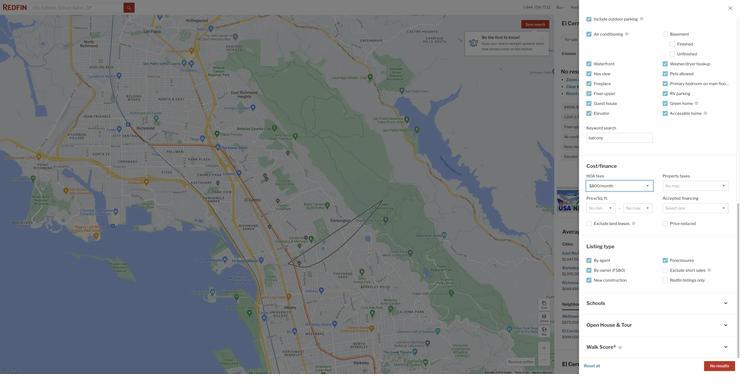 Task type: describe. For each thing, give the bounding box(es) containing it.
0 horizontal spatial no
[[562, 68, 569, 75]]

7732
[[543, 5, 551, 10]]

1 horizontal spatial green
[[671, 101, 682, 106]]

homes
[[598, 20, 617, 27]]

remove
[[509, 360, 522, 364]]

zip
[[600, 302, 606, 307]]

1 horizontal spatial conditioning
[[601, 32, 624, 37]]

guest
[[595, 101, 606, 106]]

balcony
[[666, 155, 679, 159]]

©2023
[[496, 372, 504, 374]]

open house & tour link
[[587, 322, 730, 329]]

1 vertical spatial cerrito,
[[637, 229, 657, 235]]

first
[[496, 35, 503, 40]]

finished
[[678, 42, 694, 46]]

have view
[[565, 145, 581, 149]]

include outdoor parking
[[595, 17, 639, 21]]

cost/finance
[[587, 163, 618, 169]]

accepted financing
[[663, 196, 699, 201]]

1 vertical spatial $400k-
[[565, 105, 577, 109]]

listings
[[684, 278, 697, 283]]

main for primary bedroom on main
[[666, 135, 674, 139]]

and
[[510, 42, 516, 46]]

$4.5m inside button
[[605, 38, 616, 42]]

1 vertical spatial green home
[[592, 155, 612, 159]]

fixer- for uppers
[[565, 125, 574, 129]]

$400k-$4.5m button
[[589, 35, 622, 45]]

outline
[[523, 360, 534, 364]]

rv parking
[[671, 91, 691, 96]]

fees
[[597, 174, 605, 179]]

open house & tour
[[587, 323, 633, 329]]

a
[[541, 372, 542, 374]]

55+
[[612, 125, 619, 129]]

1,100-2,750 sq. ft.
[[565, 115, 594, 119]]

kensington
[[648, 266, 669, 271]]

francisco
[[656, 281, 674, 286]]

for
[[566, 38, 571, 42]]

by for by owner (fsbo)
[[595, 268, 599, 273]]

sales
[[697, 268, 706, 273]]

0 horizontal spatial $4.5m
[[577, 105, 588, 109]]

for sale button
[[562, 35, 587, 45]]

2 vertical spatial to
[[696, 115, 700, 119]]

sale inside the "berkeley homes for sale $1,095,000"
[[600, 266, 608, 271]]

0 vertical spatial air conditioning
[[595, 32, 624, 37]]

studio+ / 4+ ba
[[665, 38, 690, 42]]

1 horizontal spatial elevator
[[595, 111, 610, 116]]

waterfront
[[595, 62, 615, 66]]

sq.
[[585, 115, 590, 119]]

terms of use link
[[515, 372, 530, 374]]

el cerrito, ca real estate trends
[[563, 362, 645, 368]]

the inside save your search and get updated when new homes come on the market.
[[515, 47, 521, 51]]

rv
[[671, 91, 676, 96]]

washer/dryer hookup
[[671, 62, 711, 66]]

0 vertical spatial parking
[[625, 17, 639, 21]]

of inside zoom out clear the map boundary reset all filters or remove one of your filters below to see more homes
[[623, 91, 627, 96]]

include
[[595, 17, 608, 21]]

results inside button
[[717, 364, 730, 369]]

agent
[[600, 258, 611, 263]]

exclude for exclude land leases
[[595, 222, 609, 226]]

for left sale
[[618, 20, 625, 27]]

know!
[[509, 35, 520, 40]]

price/sq.
[[587, 196, 604, 201]]

come
[[501, 47, 510, 51]]

midtown homes for sale $875,000
[[563, 315, 607, 325]]

new
[[482, 47, 489, 51]]

accepted
[[663, 196, 681, 201]]

sale inside kensington homes for sale $1,849,000
[[690, 266, 697, 271]]

zip codes element
[[600, 298, 618, 311]]

0 vertical spatial results
[[570, 68, 588, 75]]

hoa up to $800/month
[[683, 115, 721, 119]]

map for map
[[542, 333, 547, 336]]

list box down price/sq. ft.
[[587, 204, 616, 213]]

el for el cerrito, ca real estate trends
[[563, 362, 568, 368]]

keyword search
[[587, 126, 617, 131]]

•
[[579, 52, 580, 56]]

1 vertical spatial map
[[543, 372, 548, 374]]

$1,100,000
[[648, 335, 667, 340]]

0 horizontal spatial ft.
[[591, 115, 594, 119]]

bedroom for primary bedroom on main floor
[[686, 81, 703, 86]]

homes inside the richmond homes for sale $644,450
[[583, 281, 595, 286]]

save for save your search and get updated when new homes come on the market.
[[482, 42, 490, 46]]

zip codes
[[600, 302, 618, 307]]

exclude for exclude short sales
[[671, 268, 685, 273]]

neighborhoods element
[[563, 298, 592, 311]]

el for el cerrito, ca homes for sale
[[562, 20, 567, 27]]

ca for el cerrito, ca real estate trends
[[590, 362, 598, 368]]

cerrito for el cerrito hills $999,000
[[567, 329, 581, 334]]

no results button
[[705, 362, 736, 372]]

reduced
[[681, 222, 697, 226]]

homes down exclude short sales
[[675, 281, 688, 286]]

guest house
[[595, 101, 618, 106]]

remove outline
[[509, 360, 534, 364]]

view for have view
[[574, 145, 581, 149]]

hoa fees
[[587, 174, 605, 179]]

primary for primary bedroom on main
[[632, 135, 645, 139]]

list box for accepted financing
[[663, 204, 730, 213]]

list box right —
[[624, 204, 653, 213]]

primary for primary bedroom on main floor
[[671, 81, 685, 86]]

heights
[[592, 251, 607, 256]]

the inside zoom out clear the map boundary reset all filters or remove one of your filters below to see more homes
[[578, 85, 584, 89]]

el cerrito hills $999,000
[[563, 329, 590, 340]]

clear
[[567, 85, 577, 89]]

use
[[526, 372, 530, 374]]

844-
[[527, 5, 535, 10]]

5+
[[692, 155, 696, 159]]

fixer- for upper
[[595, 91, 605, 96]]

1-
[[524, 5, 527, 10]]

trends
[[627, 362, 645, 368]]

search for save search
[[535, 22, 546, 27]]

property
[[663, 174, 680, 179]]

by for by agent
[[595, 258, 599, 263]]

0 vertical spatial accessible home
[[671, 111, 702, 116]]

main for primary bedroom on main floor
[[710, 81, 719, 86]]

0 horizontal spatial air
[[565, 135, 569, 139]]

on for primary bedroom on main floor
[[704, 81, 709, 86]]

berkeley
[[563, 266, 580, 271]]

for inside kensington homes for sale $1,849,000
[[684, 266, 689, 271]]

on for primary bedroom on main
[[661, 135, 665, 139]]

1 vertical spatial ft.
[[605, 196, 609, 201]]

parking for 5+ parking spots
[[697, 155, 709, 159]]

schools
[[587, 301, 606, 307]]

—
[[619, 207, 622, 211]]

pets allowed
[[671, 72, 694, 76]]

hills
[[581, 329, 590, 334]]

map region
[[0, 0, 602, 375]]

open
[[587, 323, 600, 329]]

reset all
[[585, 364, 601, 369]]

soon,
[[621, 115, 630, 119]]

new construction
[[595, 278, 627, 283]]

1 vertical spatial green
[[592, 155, 602, 159]]

1 vertical spatial accessible home
[[625, 155, 652, 159]]

all inside button
[[596, 364, 601, 369]]

0 horizontal spatial air conditioning
[[565, 135, 590, 139]]

studio+ for studio+
[[601, 105, 614, 109]]

san francisco homes for sale
[[648, 281, 702, 286]]

on inside save your search and get updated when new homes come on the market.
[[511, 47, 515, 51]]

sale inside button
[[572, 38, 578, 42]]

search inside save your search and get updated when new homes come on the market.
[[499, 42, 509, 46]]

estate
[[610, 362, 626, 368]]

homes inside save your search and get updated when new homes come on the market.
[[490, 47, 500, 51]]

exclude land leases
[[595, 222, 630, 226]]

type
[[604, 244, 615, 250]]

homes inside zoom out clear the map boundary reset all filters or remove one of your filters below to see more homes
[[683, 91, 696, 96]]

0 vertical spatial fireplace
[[595, 81, 612, 86]]

1-844-759-7732 link
[[524, 5, 551, 10]]

schools link
[[587, 300, 730, 307]]

under
[[631, 115, 640, 119]]

east richmond heights $1,047,500
[[563, 251, 607, 262]]

tour
[[622, 323, 633, 329]]

$400k- inside button
[[593, 38, 605, 42]]

for inside the "berkeley homes for sale $1,095,000"
[[594, 266, 599, 271]]

0 horizontal spatial the
[[488, 35, 495, 40]]

0 vertical spatial air
[[595, 32, 600, 37]]

listing type
[[587, 244, 615, 250]]

walk
[[587, 345, 599, 350]]

richmond annex homes for sale
[[648, 315, 708, 319]]

parking for rv parking
[[677, 91, 691, 96]]

ba
[[686, 38, 690, 42]]



Task type: locate. For each thing, give the bounding box(es) containing it.
ad region
[[558, 190, 738, 213]]

all down clear the map boundary button
[[579, 91, 583, 96]]

coming soon, under contract/pending
[[608, 115, 669, 119]]

google image
[[1, 368, 18, 375]]

1 horizontal spatial parking
[[677, 91, 691, 96]]

el for el cerrito hills $999,000
[[563, 329, 566, 334]]

to
[[504, 35, 508, 40], [661, 91, 665, 96], [696, 115, 700, 119]]

el cerrito hills link
[[563, 328, 645, 335]]

2 vertical spatial ca
[[590, 362, 598, 368]]

1 horizontal spatial cerrito
[[663, 172, 676, 177]]

cerrito, up the for sale button
[[568, 20, 588, 27]]

remove $400k-$4.5m image
[[590, 106, 593, 109]]

2 vertical spatial search
[[604, 126, 617, 131]]

1 horizontal spatial $400k-$4.5m
[[593, 38, 616, 42]]

1 vertical spatial bedroom
[[646, 135, 660, 139]]

short
[[686, 268, 696, 273]]

report left ad
[[727, 187, 735, 190]]

land for exclude
[[610, 222, 618, 226]]

0 vertical spatial accessible
[[671, 111, 691, 116]]

filters left below
[[637, 91, 648, 96]]

green home down rv parking
[[671, 101, 694, 106]]

homes down foreclosures
[[670, 266, 683, 271]]

1 horizontal spatial to
[[661, 91, 665, 96]]

by left owner
[[595, 268, 599, 273]]

all down walk score®
[[596, 364, 601, 369]]

0 vertical spatial bedroom
[[686, 81, 703, 86]]

0 horizontal spatial search
[[499, 42, 509, 46]]

accessible
[[671, 111, 691, 116], [625, 155, 642, 159]]

2 vertical spatial exclude
[[671, 268, 685, 273]]

on down "and"
[[511, 47, 515, 51]]

1 vertical spatial $4.5m
[[577, 105, 588, 109]]

richmond
[[572, 251, 591, 256], [563, 281, 582, 286], [648, 315, 667, 319]]

save up new
[[482, 42, 490, 46]]

save for save search
[[526, 22, 534, 27]]

by owner (fsbo)
[[595, 268, 626, 273]]

1 vertical spatial view
[[574, 145, 581, 149]]

richmond up $644,450
[[563, 281, 582, 286]]

air conditioning down homes at the top of the page
[[595, 32, 624, 37]]

2 vertical spatial on
[[661, 135, 665, 139]]

1 vertical spatial report
[[533, 372, 540, 374]]

1 vertical spatial fireplace
[[604, 135, 619, 139]]

1 horizontal spatial accessible home
[[671, 111, 702, 116]]

1 vertical spatial by
[[595, 268, 599, 273]]

of
[[623, 91, 627, 96], [523, 372, 525, 374]]

save inside save your search and get updated when new homes come on the market.
[[482, 42, 490, 46]]

report
[[727, 187, 735, 190], [533, 372, 540, 374]]

parking right "outdoor"
[[625, 17, 639, 21]]

0 vertical spatial elevator
[[595, 111, 610, 116]]

1 horizontal spatial results
[[717, 364, 730, 369]]

2 filters from the left
[[637, 91, 648, 96]]

$400k- down el cerrito, ca homes for sale
[[593, 38, 605, 42]]

1 vertical spatial of
[[523, 372, 525, 374]]

by down heights
[[595, 258, 599, 263]]

1 vertical spatial studio+
[[601, 105, 614, 109]]

elevator down have view
[[565, 155, 578, 159]]

neighborhoods
[[563, 302, 592, 307]]

updated
[[522, 42, 536, 46]]

boundary
[[594, 85, 611, 89]]

for left only on the bottom right of the page
[[688, 281, 694, 286]]

1 vertical spatial search
[[499, 42, 509, 46]]

0 horizontal spatial all
[[579, 91, 583, 96]]

be the first to know!
[[482, 35, 520, 40]]

0 horizontal spatial parking
[[625, 17, 639, 21]]

&
[[617, 323, 621, 329]]

sale inside the richmond homes for sale $644,450
[[602, 281, 610, 286]]

to inside dialog
[[504, 35, 508, 40]]

1 horizontal spatial your
[[628, 91, 636, 96]]

homes inside midtown homes for sale $875,000
[[580, 315, 593, 319]]

0 horizontal spatial of
[[523, 372, 525, 374]]

for right annex
[[694, 315, 700, 319]]

elevator down guest
[[595, 111, 610, 116]]

cerrito, for el cerrito, ca homes for sale
[[568, 20, 588, 27]]

richmond up open house & tour 'link'
[[648, 315, 667, 319]]

list box for hoa fees
[[587, 181, 653, 191]]

remove elevator image
[[581, 155, 584, 158]]

cerrito left taxes
[[663, 172, 676, 177]]

1 vertical spatial ca
[[658, 229, 666, 235]]

map
[[542, 333, 547, 336], [485, 372, 490, 374]]

reset inside reset all button
[[585, 364, 596, 369]]

outdoor
[[609, 17, 624, 21]]

0 horizontal spatial elevator
[[565, 155, 578, 159]]

1 vertical spatial hoa
[[587, 174, 596, 179]]

0 horizontal spatial $400k-$4.5m
[[565, 105, 588, 109]]

homes right 0
[[565, 52, 577, 56]]

studio+ / 4+ ba button
[[662, 35, 695, 45]]

list box down fees
[[587, 181, 653, 191]]

homes right new
[[490, 47, 500, 51]]

exclude for exclude 55+ communities
[[599, 125, 611, 129]]

list box
[[587, 181, 653, 191], [663, 181, 730, 191], [587, 204, 616, 213], [624, 204, 653, 213], [663, 204, 730, 213]]

1 vertical spatial primary
[[632, 135, 645, 139]]

0 vertical spatial $400k-$4.5m
[[593, 38, 616, 42]]

$629,000
[[648, 258, 665, 262]]

real
[[599, 362, 608, 368]]

$400k- up 1,100-
[[565, 105, 577, 109]]

1 horizontal spatial report
[[727, 187, 735, 190]]

your inside zoom out clear the map boundary reset all filters or remove one of your filters below to see more homes
[[628, 91, 636, 96]]

1 horizontal spatial no
[[711, 364, 716, 369]]

exclude left "55+"
[[599, 125, 611, 129]]

1 vertical spatial $400k-$4.5m
[[565, 105, 588, 109]]

upper
[[605, 91, 616, 96]]

cerrito, for el cerrito, ca real estate trends
[[569, 362, 589, 368]]

options
[[540, 320, 549, 323]]

bedroom for primary bedroom on main
[[646, 135, 660, 139]]

land for townhouse,
[[674, 105, 681, 109]]

cerrito, down walk
[[569, 362, 589, 368]]

sale inside midtown homes for sale $875,000
[[600, 315, 607, 319]]

2 by from the top
[[595, 268, 599, 273]]

bedroom down contract/pending
[[646, 135, 660, 139]]

reset inside zoom out clear the map boundary reset all filters or remove one of your filters below to see more homes
[[567, 91, 578, 96]]

2,750
[[575, 115, 584, 119]]

search down coming
[[604, 126, 617, 131]]

air down el cerrito, ca homes for sale
[[595, 32, 600, 37]]

map right a
[[543, 372, 548, 374]]

save your search and get updated when new homes come on the market.
[[482, 42, 545, 51]]

0 vertical spatial reset
[[567, 91, 578, 96]]

1 horizontal spatial the
[[515, 47, 521, 51]]

homes up open
[[580, 315, 593, 319]]

fixer- down 1,100-
[[565, 125, 574, 129]]

1 horizontal spatial accessible
[[671, 111, 691, 116]]

homes inside the "berkeley homes for sale $1,095,000"
[[581, 266, 593, 271]]

1 horizontal spatial map
[[542, 333, 547, 336]]

0 vertical spatial cerrito,
[[568, 20, 588, 27]]

list box up financing
[[663, 181, 730, 191]]

elevator
[[595, 111, 610, 116], [565, 155, 578, 159]]

0 vertical spatial map
[[542, 333, 547, 336]]

1 vertical spatial parking
[[677, 91, 691, 96]]

for sale
[[566, 38, 578, 42]]

of right "one"
[[623, 91, 627, 96]]

more
[[673, 91, 683, 96]]

hoa
[[683, 115, 691, 119], [587, 174, 596, 179]]

report for report a map error
[[533, 372, 540, 374]]

1 vertical spatial conditioning
[[570, 135, 590, 139]]

fixer-upper
[[595, 91, 616, 96]]

cerrito inside the el cerrito hills $999,000
[[567, 329, 581, 334]]

0 vertical spatial hoa
[[683, 115, 691, 119]]

on
[[511, 47, 515, 51], [704, 81, 709, 86], [661, 135, 665, 139]]

0 vertical spatial all
[[579, 91, 583, 96]]

map inside zoom out clear the map boundary reset all filters or remove one of your filters below to see more homes
[[585, 85, 593, 89]]

$4.5m left remove $400k-$4.5m image
[[577, 105, 588, 109]]

price/sq. ft.
[[587, 196, 609, 201]]

save down 844-
[[526, 22, 534, 27]]

the up reset all filters "button"
[[578, 85, 584, 89]]

2 vertical spatial the
[[578, 85, 584, 89]]

0 horizontal spatial to
[[504, 35, 508, 40]]

results
[[570, 68, 588, 75], [717, 364, 730, 369]]

0 vertical spatial on
[[511, 47, 515, 51]]

reset down clear
[[567, 91, 578, 96]]

fireplace down "55+"
[[604, 135, 619, 139]]

ad
[[735, 187, 738, 190]]

homes inside 0 homes •
[[565, 52, 577, 56]]

0 vertical spatial view
[[603, 72, 611, 76]]

your inside save your search and get updated when new homes come on the market.
[[491, 42, 498, 46]]

remove 1,100-2,750 sq. ft. image
[[597, 116, 600, 119]]

1 vertical spatial map
[[485, 372, 490, 374]]

homes
[[490, 47, 500, 51], [565, 52, 577, 56], [683, 91, 696, 96], [581, 266, 593, 271], [670, 266, 683, 271], [583, 281, 595, 286], [675, 281, 688, 286], [580, 315, 593, 319], [681, 315, 693, 319]]

conditioning down homes at the top of the page
[[601, 32, 624, 37]]

0 vertical spatial fixer-
[[595, 91, 605, 96]]

hoa left up
[[683, 115, 691, 119]]

$800/month
[[700, 115, 721, 119]]

map down out
[[585, 85, 593, 89]]

ft. right price/sq.
[[605, 196, 609, 201]]

parking right rv
[[677, 91, 691, 96]]

air
[[595, 32, 600, 37], [565, 135, 569, 139]]

save
[[526, 22, 534, 27], [482, 42, 490, 46]]

City, Address, School, Agent, ZIP search field
[[30, 3, 124, 13]]

1 horizontal spatial primary
[[671, 81, 685, 86]]

air up have
[[565, 135, 569, 139]]

2 horizontal spatial to
[[696, 115, 700, 119]]

0 vertical spatial map
[[585, 85, 593, 89]]

communities
[[619, 125, 640, 129]]

4+
[[681, 38, 685, 42]]

ca left real
[[590, 362, 598, 368]]

0 vertical spatial report
[[727, 187, 735, 190]]

cities heading
[[563, 242, 733, 247]]

air conditioning down uppers
[[565, 135, 590, 139]]

hoa for hoa fees
[[587, 174, 596, 179]]

0 horizontal spatial filters
[[584, 91, 595, 96]]

primary up more
[[671, 81, 685, 86]]

no results
[[562, 68, 588, 75], [711, 364, 730, 369]]

view right have
[[574, 145, 581, 149]]

0 horizontal spatial main
[[666, 135, 674, 139]]

hoa left fees
[[587, 174, 596, 179]]

for left owner
[[594, 266, 599, 271]]

0 horizontal spatial your
[[491, 42, 498, 46]]

reset left real
[[585, 364, 596, 369]]

ca up "cities" heading
[[658, 229, 666, 235]]

east richmond heights link
[[563, 250, 645, 257]]

no inside button
[[711, 364, 716, 369]]

richmond inside east richmond heights $1,047,500
[[572, 251, 591, 256]]

green up cost/finance on the right
[[592, 155, 602, 159]]

get
[[516, 42, 522, 46]]

leases
[[619, 222, 630, 226]]

0 horizontal spatial hoa
[[587, 174, 596, 179]]

0 horizontal spatial accessible
[[625, 155, 642, 159]]

ca for el cerrito, ca homes for sale
[[589, 20, 597, 27]]

el cerrito
[[659, 172, 676, 177]]

search up come on the right top of page
[[499, 42, 509, 46]]

ca left homes at the top of the page
[[589, 20, 597, 27]]

cerrito,
[[568, 20, 588, 27], [637, 229, 657, 235], [569, 362, 589, 368]]

$400k-$4.5m down homes at the top of the page
[[593, 38, 616, 42]]

0 horizontal spatial reset
[[567, 91, 578, 96]]

to inside zoom out clear the map boundary reset all filters or remove one of your filters below to see more homes
[[661, 91, 665, 96]]

score®
[[600, 345, 617, 350]]

for inside the richmond homes for sale $644,450
[[596, 281, 602, 286]]

be the first to know! dialog
[[466, 29, 549, 55]]

homes down east richmond heights $1,047,500
[[581, 266, 593, 271]]

data
[[491, 372, 496, 374]]

report inside 'button'
[[727, 187, 735, 190]]

remove fixer-uppers image
[[588, 126, 591, 129]]

townhouse,
[[654, 105, 674, 109]]

richmond up $1,047,500
[[572, 251, 591, 256]]

map down options
[[542, 333, 547, 336]]

0 horizontal spatial bedroom
[[646, 135, 660, 139]]

search
[[535, 22, 546, 27], [499, 42, 509, 46], [604, 126, 617, 131]]

below
[[649, 91, 660, 96]]

fireplace down "has view" at top right
[[595, 81, 612, 86]]

0 vertical spatial no results
[[562, 68, 588, 75]]

report ad
[[727, 187, 738, 190]]

2 horizontal spatial parking
[[697, 155, 709, 159]]

0 vertical spatial land
[[674, 105, 681, 109]]

accessible home down townhouse, land
[[671, 111, 702, 116]]

0 horizontal spatial conditioning
[[570, 135, 590, 139]]

cerrito, up "cities" heading
[[637, 229, 657, 235]]

view for has view
[[603, 72, 611, 76]]

walk score®
[[587, 345, 617, 350]]

0 vertical spatial $4.5m
[[605, 38, 616, 42]]

to left see
[[661, 91, 665, 96]]

1 horizontal spatial studio+
[[665, 38, 678, 42]]

0 vertical spatial primary
[[671, 81, 685, 86]]

$400k-$4.5m inside button
[[593, 38, 616, 42]]

exclude up the prices
[[595, 222, 609, 226]]

on left floor
[[704, 81, 709, 86]]

green home up cost/finance on the right
[[592, 155, 612, 159]]

0 vertical spatial save
[[526, 22, 534, 27]]

all inside zoom out clear the map boundary reset all filters or remove one of your filters below to see more homes
[[579, 91, 583, 96]]

1 vertical spatial reset
[[585, 364, 596, 369]]

main left floor
[[710, 81, 719, 86]]

studio+ inside "button"
[[665, 38, 678, 42]]

list box for property taxes
[[663, 181, 730, 191]]

for down foreclosures
[[684, 266, 689, 271]]

zoom out button
[[567, 78, 585, 82]]

richmond inside the richmond homes for sale $644,450
[[563, 281, 582, 286]]

(fsbo)
[[613, 268, 626, 273]]

2 horizontal spatial on
[[704, 81, 709, 86]]

studio+ left the /
[[665, 38, 678, 42]]

map inside button
[[542, 333, 547, 336]]

$4.5m down homes at the top of the page
[[605, 38, 616, 42]]

spots
[[710, 155, 719, 159]]

the right be
[[488, 35, 495, 40]]

0 vertical spatial conditioning
[[601, 32, 624, 37]]

$400k-$4.5m up '1,100-2,750 sq. ft.'
[[565, 105, 588, 109]]

e.g. office, balcony, modern text field
[[589, 136, 651, 140]]

green down more
[[671, 101, 682, 106]]

0 horizontal spatial cerrito
[[567, 329, 581, 334]]

to right up
[[696, 115, 700, 119]]

midtown
[[563, 315, 579, 319]]

average
[[563, 229, 585, 235]]

land down more
[[674, 105, 681, 109]]

1 vertical spatial cerrito
[[567, 329, 581, 334]]

0 vertical spatial green home
[[671, 101, 694, 106]]

report a map error link
[[533, 372, 553, 374]]

primary down communities
[[632, 135, 645, 139]]

conditioning down uppers
[[570, 135, 590, 139]]

$400k-
[[593, 38, 605, 42], [565, 105, 577, 109]]

ft. right sq.
[[591, 115, 594, 119]]

your down the first
[[491, 42, 498, 46]]

parking right 5+
[[697, 155, 709, 159]]

1 horizontal spatial filters
[[637, 91, 648, 96]]

price
[[671, 222, 680, 226]]

1 horizontal spatial on
[[661, 135, 665, 139]]

hoa for hoa up to $800/month
[[683, 115, 691, 119]]

accessible left up
[[671, 111, 691, 116]]

to right the first
[[504, 35, 508, 40]]

remove air conditioning image
[[593, 136, 596, 139]]

east
[[563, 251, 571, 256]]

exclude up redfin on the right of page
[[671, 268, 685, 273]]

0 horizontal spatial on
[[511, 47, 515, 51]]

foreclosures
[[671, 258, 695, 263]]

no results inside button
[[711, 364, 730, 369]]

homes inside kensington homes for sale $1,849,000
[[670, 266, 683, 271]]

studio+
[[665, 38, 678, 42], [601, 105, 614, 109]]

taxes
[[681, 174, 691, 179]]

map for map data ©2023 google
[[485, 372, 490, 374]]

home
[[683, 101, 694, 106], [692, 111, 702, 116], [602, 155, 612, 159], [643, 155, 652, 159], [586, 229, 600, 235]]

studio+ up coming
[[601, 105, 614, 109]]

hookup
[[697, 62, 711, 66]]

richmond for richmond annex homes for sale
[[648, 315, 667, 319]]

1 horizontal spatial view
[[603, 72, 611, 76]]

1 vertical spatial main
[[666, 135, 674, 139]]

your
[[491, 42, 498, 46], [628, 91, 636, 96]]

richmond homes for sale $644,450
[[563, 281, 610, 291]]

1 filters from the left
[[584, 91, 595, 96]]

0 vertical spatial search
[[535, 22, 546, 27]]

2 vertical spatial parking
[[697, 155, 709, 159]]

san
[[648, 281, 655, 286]]

report for report ad
[[727, 187, 735, 190]]

of left use
[[523, 372, 525, 374]]

1 horizontal spatial bedroom
[[686, 81, 703, 86]]

main up "balcony"
[[666, 135, 674, 139]]

your right "one"
[[628, 91, 636, 96]]

cerrito up $999,000
[[567, 329, 581, 334]]

map left data
[[485, 372, 490, 374]]

for inside midtown homes for sale $875,000
[[594, 315, 599, 319]]

el for el cerrito
[[659, 172, 663, 177]]

report a map error
[[533, 372, 553, 374]]

0 vertical spatial no
[[562, 68, 569, 75]]

1 by from the top
[[595, 258, 599, 263]]

townhouse, land
[[654, 105, 681, 109]]

homes right annex
[[681, 315, 693, 319]]

primary bedroom on main
[[632, 135, 674, 139]]

1 vertical spatial fixer-
[[565, 125, 574, 129]]

richmond for richmond homes for sale $644,450
[[563, 281, 582, 286]]

cerrito for el cerrito
[[663, 172, 676, 177]]

when
[[536, 42, 545, 46]]

reset
[[567, 91, 578, 96], [585, 364, 596, 369]]

report left a
[[533, 372, 540, 374]]

1 vertical spatial your
[[628, 91, 636, 96]]

el inside the el cerrito hills $999,000
[[563, 329, 566, 334]]

submit search image
[[127, 6, 131, 10]]

price reduced
[[671, 222, 697, 226]]

5+ parking spots
[[692, 155, 719, 159]]

0 vertical spatial by
[[595, 258, 599, 263]]

clear the map boundary button
[[567, 85, 611, 89]]

search for keyword search
[[604, 126, 617, 131]]

view right has
[[603, 72, 611, 76]]

has view
[[595, 72, 611, 76]]

0 homes •
[[562, 52, 580, 56]]

search inside button
[[535, 22, 546, 27]]

save inside button
[[526, 22, 534, 27]]

$1,095,000
[[563, 272, 582, 277]]

filters down clear the map boundary button
[[584, 91, 595, 96]]

search down 759-
[[535, 22, 546, 27]]

annex
[[668, 315, 680, 319]]

studio+ for studio+ / 4+ ba
[[665, 38, 678, 42]]



Task type: vqa. For each thing, say whether or not it's contained in the screenshot.
Fairview
no



